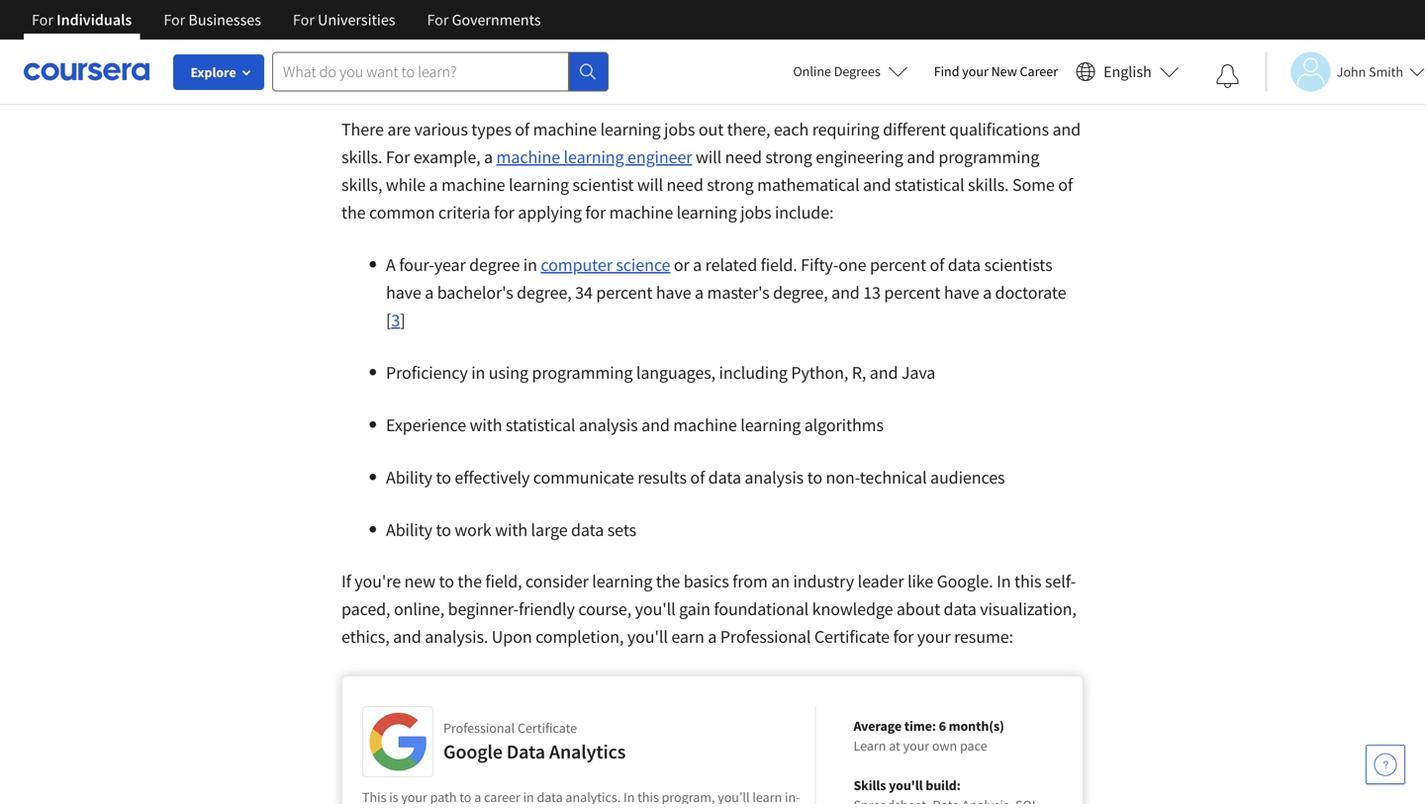 Task type: locate. For each thing, give the bounding box(es) containing it.
statistical
[[895, 174, 965, 196], [506, 414, 576, 437]]

programming
[[939, 146, 1040, 168], [532, 362, 633, 384]]

34
[[575, 282, 593, 304]]

algorithms
[[805, 414, 884, 437]]

will down engineer
[[637, 174, 663, 196]]

0 vertical spatial programming
[[939, 146, 1040, 168]]

1 vertical spatial your
[[917, 626, 951, 648]]

work
[[455, 519, 492, 542]]

related
[[705, 254, 757, 276]]

programming inside will need strong engineering and programming skills, while a machine learning scientist will need strong mathematical and statistical skills. some of the common criteria for applying for machine learning jobs include:
[[939, 146, 1040, 168]]

your down about
[[917, 626, 951, 648]]

machine learning engineer
[[497, 146, 692, 168]]

1 vertical spatial with
[[495, 519, 528, 542]]

0 horizontal spatial need
[[667, 174, 704, 196]]

strong
[[766, 146, 813, 168], [707, 174, 754, 196]]

and right "r,"
[[870, 362, 898, 384]]

in left using
[[471, 362, 485, 384]]

[
[[386, 309, 391, 332]]

example,
[[414, 146, 481, 168]]

statistical down using
[[506, 414, 576, 437]]

with up effectively
[[470, 414, 502, 437]]

and inside the if you're new to the field, consider learning the basics from an industry leader like google. in this self- paced, online, beginner-friendly course, you'll gain foundational knowledge about data visualization, ethics, and analysis. upon completion, you'll earn a professional certificate for your resume:
[[393, 626, 421, 648]]

a right 'or'
[[693, 254, 702, 276]]

a inside the if you're new to the field, consider learning the basics from an industry leader like google. in this self- paced, online, beginner-friendly course, you'll gain foundational knowledge about data visualization, ethics, and analysis. upon completion, you'll earn a professional certificate for your resume:
[[708, 626, 717, 648]]

the
[[342, 201, 366, 224], [458, 571, 482, 593], [656, 571, 680, 593]]

non-
[[826, 467, 860, 489]]

to left effectively
[[436, 467, 451, 489]]

you'll
[[635, 598, 676, 621], [628, 626, 668, 648], [889, 777, 923, 795]]

your inside the if you're new to the field, consider learning the basics from an industry leader like google. in this self- paced, online, beginner-friendly course, you'll gain foundational knowledge about data visualization, ethics, and analysis. upon completion, you'll earn a professional certificate for your resume:
[[917, 626, 951, 648]]

and down different
[[907, 146, 935, 168]]

scientists
[[984, 254, 1053, 276]]

professionals
[[562, 63, 697, 93]]

need down engineer
[[667, 174, 704, 196]]

statistical inside will need strong engineering and programming skills, while a machine learning scientist will need strong mathematical and statistical skills. some of the common criteria for applying for machine learning jobs include:
[[895, 174, 965, 196]]

required
[[342, 63, 434, 93]]

one
[[839, 254, 867, 276]]

for individuals
[[32, 10, 132, 30]]

computer science link
[[541, 254, 671, 276]]

out
[[699, 118, 724, 141]]

0 vertical spatial statistical
[[895, 174, 965, 196]]

a right earn
[[708, 626, 717, 648]]

field,
[[486, 571, 522, 593]]

a
[[484, 146, 493, 168], [429, 174, 438, 196], [693, 254, 702, 276], [425, 282, 434, 304], [695, 282, 704, 304], [983, 282, 992, 304], [708, 626, 717, 648]]

programming down the qualifications
[[939, 146, 1040, 168]]

skills.
[[342, 146, 383, 168], [968, 174, 1009, 196]]

english
[[1104, 62, 1152, 82]]

2 horizontal spatial in
[[702, 63, 721, 93]]

strong down there are various types of machine learning jobs out there, each requiring different qualifications and skills. for example, a
[[707, 174, 754, 196]]

of right some
[[1059, 174, 1073, 196]]

a down four- at left
[[425, 282, 434, 304]]

gain
[[679, 598, 711, 621]]

jobs left include:
[[741, 201, 772, 224]]

learning up scientist
[[564, 146, 624, 168]]

career
[[1020, 62, 1058, 80]]

0 horizontal spatial in
[[471, 362, 485, 384]]

for down are
[[386, 146, 410, 168]]

degree
[[469, 254, 520, 276]]

using
[[489, 362, 529, 384]]

for left 'individuals' on the left
[[32, 10, 53, 30]]

professional
[[720, 626, 811, 648]]

statistical down different
[[895, 174, 965, 196]]

a down types
[[484, 146, 493, 168]]

1 vertical spatial ability
[[386, 519, 433, 542]]

strong down each
[[766, 146, 813, 168]]

a right 'while'
[[429, 174, 438, 196]]

programming right using
[[532, 362, 633, 384]]

your
[[963, 62, 989, 80], [917, 626, 951, 648], [903, 738, 930, 755]]

None search field
[[272, 52, 609, 92]]

types
[[472, 118, 512, 141]]

0 horizontal spatial degree,
[[517, 282, 572, 304]]

and down career
[[1053, 118, 1081, 141]]

including
[[719, 362, 788, 384]]

0 vertical spatial strong
[[766, 146, 813, 168]]

for left universities
[[293, 10, 315, 30]]

2 horizontal spatial have
[[944, 282, 980, 304]]

of
[[515, 118, 530, 141], [1059, 174, 1073, 196], [930, 254, 945, 276], [690, 467, 705, 489]]

1 have from the left
[[386, 282, 421, 304]]

technical
[[860, 467, 927, 489]]

the left basics
[[656, 571, 680, 593]]

0 horizontal spatial will
[[637, 174, 663, 196]]

1 horizontal spatial skills.
[[968, 174, 1009, 196]]

online degrees button
[[777, 49, 924, 93]]

to
[[436, 467, 451, 489], [807, 467, 823, 489], [436, 519, 451, 542], [439, 571, 454, 593]]

skills. up skills,
[[342, 146, 383, 168]]

for governments
[[427, 10, 541, 30]]

0 horizontal spatial the
[[342, 201, 366, 224]]

of inside will need strong engineering and programming skills, while a machine learning scientist will need strong mathematical and statistical skills. some of the common criteria for applying for machine learning jobs include:
[[1059, 174, 1073, 196]]

data left scientists
[[948, 254, 981, 276]]

0 horizontal spatial have
[[386, 282, 421, 304]]

learning
[[600, 118, 661, 141], [564, 146, 624, 168], [509, 174, 569, 196], [677, 201, 737, 224], [741, 414, 801, 437], [592, 571, 653, 593]]

your right find
[[963, 62, 989, 80]]

languages,
[[636, 362, 716, 384]]

you'll left earn
[[628, 626, 668, 648]]

0 horizontal spatial skills.
[[342, 146, 383, 168]]

1 ability from the top
[[386, 467, 433, 489]]

and left 13
[[832, 282, 860, 304]]

1 horizontal spatial jobs
[[741, 201, 772, 224]]

1 vertical spatial analysis
[[745, 467, 804, 489]]

analysis up communicate
[[579, 414, 638, 437]]

ability down "experience"
[[386, 467, 433, 489]]

0 vertical spatial will
[[696, 146, 722, 168]]

machine up machine learning engineer
[[533, 118, 597, 141]]

earn
[[672, 626, 705, 648]]

various
[[414, 118, 468, 141]]

degree, down a four-year degree in computer science
[[517, 282, 572, 304]]

for for universities
[[293, 10, 315, 30]]

the down skills,
[[342, 201, 366, 224]]

there,
[[727, 118, 771, 141]]

0 vertical spatial jobs
[[664, 118, 695, 141]]

for right criteria
[[494, 201, 515, 224]]

four-
[[399, 254, 434, 276]]

to inside the if you're new to the field, consider learning the basics from an industry leader like google. in this self- paced, online, beginner-friendly course, you'll gain foundational knowledge about data visualization, ethics, and analysis. upon completion, you'll earn a professional certificate for your resume:
[[439, 571, 454, 593]]

1 horizontal spatial statistical
[[895, 174, 965, 196]]

python,
[[791, 362, 849, 384]]

0 horizontal spatial programming
[[532, 362, 633, 384]]

analysis
[[579, 414, 638, 437], [745, 467, 804, 489]]

1 horizontal spatial programming
[[939, 146, 1040, 168]]

ability for ability to work with large data sets
[[386, 519, 433, 542]]

have up ] on the top of the page
[[386, 282, 421, 304]]

1 vertical spatial statistical
[[506, 414, 576, 437]]

degree, down fifty-
[[773, 282, 828, 304]]

jobs left out
[[664, 118, 695, 141]]

skills
[[854, 777, 886, 795]]

0 vertical spatial you'll
[[635, 598, 676, 621]]

13
[[863, 282, 881, 304]]

1 vertical spatial in
[[523, 254, 537, 276]]

analysis.
[[425, 626, 488, 648]]

0 horizontal spatial jobs
[[664, 118, 695, 141]]

in right degree at the left top of page
[[523, 254, 537, 276]]

to right new
[[439, 571, 454, 593]]

new
[[992, 62, 1017, 80]]

for universities
[[293, 10, 395, 30]]

data
[[948, 254, 981, 276], [709, 467, 741, 489], [571, 519, 604, 542], [944, 598, 977, 621]]

self-
[[1045, 571, 1076, 593]]

machine up criteria
[[442, 174, 505, 196]]

in up out
[[702, 63, 721, 93]]

skills. left some
[[968, 174, 1009, 196]]

ethics,
[[342, 626, 390, 648]]

for
[[32, 10, 53, 30], [164, 10, 185, 30], [293, 10, 315, 30], [427, 10, 449, 30], [386, 146, 410, 168]]

there
[[342, 118, 384, 141]]

1 vertical spatial jobs
[[741, 201, 772, 224]]

6
[[939, 718, 946, 736]]

in
[[702, 63, 721, 93], [523, 254, 537, 276], [471, 362, 485, 384]]

and down online,
[[393, 626, 421, 648]]

scientist
[[573, 174, 634, 196]]

2 ability from the top
[[386, 519, 433, 542]]

for inside there are various types of machine learning jobs out there, each requiring different qualifications and skills. for example, a
[[386, 146, 410, 168]]

3 have from the left
[[944, 282, 980, 304]]

a four-year degree in computer science
[[386, 254, 671, 276]]

engineer
[[628, 146, 692, 168]]

have left doctorate
[[944, 282, 980, 304]]

average
[[854, 718, 902, 736]]

machine inside there are various types of machine learning jobs out there, each requiring different qualifications and skills. for example, a
[[533, 118, 597, 141]]

for for individuals
[[32, 10, 53, 30]]

own
[[932, 738, 957, 755]]

0 vertical spatial skills.
[[342, 146, 383, 168]]

0 vertical spatial need
[[725, 146, 762, 168]]

common
[[369, 201, 435, 224]]

1 horizontal spatial have
[[656, 282, 692, 304]]

analysis left "non-"
[[745, 467, 804, 489]]

for left businesses at the left of page
[[164, 10, 185, 30]]

with left large
[[495, 519, 528, 542]]

basics
[[684, 571, 729, 593]]

for for governments
[[427, 10, 449, 30]]

skills. inside will need strong engineering and programming skills, while a machine learning scientist will need strong mathematical and statistical skills. some of the common criteria for applying for machine learning jobs include:
[[968, 174, 1009, 196]]

2 have from the left
[[656, 282, 692, 304]]

data down the google.
[[944, 598, 977, 621]]

will down out
[[696, 146, 722, 168]]

machine down scientist
[[609, 201, 673, 224]]

learning up course,
[[592, 571, 653, 593]]

your down time: in the bottom right of the page
[[903, 738, 930, 755]]

engineering
[[816, 146, 904, 168]]

degree,
[[517, 282, 572, 304], [773, 282, 828, 304]]

results
[[638, 467, 687, 489]]

you'll left gain
[[635, 598, 676, 621]]

0 vertical spatial ability
[[386, 467, 433, 489]]

you're
[[355, 571, 401, 593]]

mathematical
[[757, 174, 860, 196]]

of left scientists
[[930, 254, 945, 276]]

1 horizontal spatial will
[[696, 146, 722, 168]]

0 horizontal spatial strong
[[707, 174, 754, 196]]

1 vertical spatial need
[[667, 174, 704, 196]]

r,
[[852, 362, 866, 384]]

learning up related
[[677, 201, 737, 224]]

are
[[387, 118, 411, 141]]

the up beginner-
[[458, 571, 482, 593]]

2 vertical spatial in
[[471, 362, 485, 384]]

1 horizontal spatial the
[[458, 571, 482, 593]]

ability to work with large data sets
[[386, 519, 637, 542]]

online degrees
[[793, 62, 881, 80]]

science
[[616, 254, 671, 276]]

bachelor's
[[437, 282, 513, 304]]

for up "what do you want to learn?" text box
[[427, 10, 449, 30]]

you'll right skills in the bottom of the page
[[889, 777, 923, 795]]

for inside the if you're new to the field, consider learning the basics from an industry leader like google. in this self- paced, online, beginner-friendly course, you'll gain foundational knowledge about data visualization, ethics, and analysis. upon completion, you'll earn a professional certificate for your resume:
[[893, 626, 914, 648]]

ability up new
[[386, 519, 433, 542]]

proficiency in using programming languages, including python, r, and java
[[386, 362, 936, 384]]

of right types
[[515, 118, 530, 141]]

0 vertical spatial your
[[963, 62, 989, 80]]

have down 'or'
[[656, 282, 692, 304]]

data inside the if you're new to the field, consider learning the basics from an industry leader like google. in this self- paced, online, beginner-friendly course, you'll gain foundational knowledge about data visualization, ethics, and analysis. upon completion, you'll earn a professional certificate for your resume:
[[944, 598, 977, 621]]

0 vertical spatial analysis
[[579, 414, 638, 437]]

1 horizontal spatial degree,
[[773, 282, 828, 304]]

different
[[883, 118, 946, 141]]

2 vertical spatial your
[[903, 738, 930, 755]]

for down scientist
[[585, 201, 606, 224]]

1 vertical spatial programming
[[532, 362, 633, 384]]

learning up engineer
[[600, 118, 661, 141]]

1 vertical spatial skills.
[[968, 174, 1009, 196]]

explore button
[[173, 54, 264, 90]]

john smith button
[[1266, 52, 1426, 92]]

need down there,
[[725, 146, 762, 168]]

learning up the applying
[[509, 174, 569, 196]]

and inside there are various types of machine learning jobs out there, each requiring different qualifications and skills. for example, a
[[1053, 118, 1081, 141]]

data left sets
[[571, 519, 604, 542]]

for down about
[[893, 626, 914, 648]]



Task type: vqa. For each thing, say whether or not it's contained in the screenshot.
the Degrees
yes



Task type: describe. For each thing, give the bounding box(es) containing it.
google.
[[937, 571, 994, 593]]

of right results
[[690, 467, 705, 489]]

machine down types
[[497, 146, 560, 168]]

1 horizontal spatial strong
[[766, 146, 813, 168]]

in
[[997, 571, 1011, 593]]

time:
[[905, 718, 936, 736]]

like
[[908, 571, 934, 593]]

2 vertical spatial you'll
[[889, 777, 923, 795]]

online,
[[394, 598, 445, 621]]

and inside or a related field. fifty-one percent of data scientists have a bachelor's degree, 34 percent have a master's degree, and 13 percent have a doctorate [
[[832, 282, 860, 304]]

fifty-
[[801, 254, 839, 276]]

learn
[[854, 738, 886, 755]]

]
[[400, 309, 405, 332]]

3
[[391, 309, 400, 332]]

leader
[[858, 571, 904, 593]]

beginner-
[[448, 598, 519, 621]]

0 vertical spatial in
[[702, 63, 721, 93]]

skills
[[438, 63, 490, 93]]

an
[[771, 571, 790, 593]]

1 horizontal spatial in
[[523, 254, 537, 276]]

foundational
[[714, 598, 809, 621]]

1 horizontal spatial analysis
[[745, 467, 804, 489]]

0 vertical spatial with
[[470, 414, 502, 437]]

effectively
[[455, 467, 530, 489]]

ability for ability to effectively communicate results of data analysis to non-technical audiences
[[386, 467, 433, 489]]

new
[[404, 571, 436, 593]]

universities
[[318, 10, 395, 30]]

and down proficiency in using programming languages, including python, r, and java
[[642, 414, 670, 437]]

a left master's
[[695, 282, 704, 304]]

online
[[793, 62, 832, 80]]

master's
[[707, 282, 770, 304]]

degrees
[[834, 62, 881, 80]]

percent right 13
[[884, 282, 941, 304]]

resume:
[[954, 626, 1014, 648]]

skills you'll build:
[[854, 777, 961, 795]]

to left "non-"
[[807, 467, 823, 489]]

1 vertical spatial strong
[[707, 174, 754, 196]]

1 degree, from the left
[[517, 282, 572, 304]]

a inside will need strong engineering and programming skills, while a machine learning scientist will need strong mathematical and statistical skills. some of the common criteria for applying for machine learning jobs include:
[[429, 174, 438, 196]]

google image
[[368, 713, 428, 772]]

if
[[342, 571, 351, 593]]

at
[[889, 738, 901, 755]]

machine learning engineer link
[[497, 146, 692, 168]]

find your new career
[[934, 62, 1058, 80]]

java
[[902, 362, 936, 384]]

criteria
[[438, 201, 491, 224]]

show notifications image
[[1216, 64, 1240, 88]]

month(s)
[[949, 718, 1005, 736]]

skills,
[[342, 174, 383, 196]]

your inside average time: 6 month(s) learn at your own pace
[[903, 738, 930, 755]]

pace
[[960, 738, 988, 755]]

the inside will need strong engineering and programming skills, while a machine learning scientist will need strong mathematical and statistical skills. some of the common criteria for applying for machine learning jobs include:
[[342, 201, 366, 224]]

data inside or a related field. fifty-one percent of data scientists have a bachelor's degree, 34 percent have a master's degree, and 13 percent have a doctorate [
[[948, 254, 981, 276]]

analytics
[[549, 740, 626, 765]]

proficiency
[[386, 362, 468, 384]]

build:
[[926, 777, 961, 795]]

english button
[[1068, 40, 1188, 104]]

percent down computer science link on the top
[[596, 282, 653, 304]]

jobs inside will need strong engineering and programming skills, while a machine learning scientist will need strong mathematical and statistical skills. some of the common criteria for applying for machine learning jobs include:
[[741, 201, 772, 224]]

data right results
[[709, 467, 741, 489]]

2 degree, from the left
[[773, 282, 828, 304]]

requiring
[[812, 118, 880, 141]]

if you're new to the field, consider learning the basics from an industry leader like google. in this self- paced, online, beginner-friendly course, you'll gain foundational knowledge about data visualization, ethics, and analysis. upon completion, you'll earn a professional certificate for your resume:
[[342, 571, 1077, 648]]

industry
[[793, 571, 854, 593]]

knowledge
[[812, 598, 893, 621]]

percent up 13
[[870, 254, 927, 276]]

3 ]
[[391, 309, 405, 332]]

of inside or a related field. fifty-one percent of data scientists have a bachelor's degree, 34 percent have a master's degree, and 13 percent have a doctorate [
[[930, 254, 945, 276]]

each
[[774, 118, 809, 141]]

find
[[934, 62, 960, 80]]

2 horizontal spatial the
[[656, 571, 680, 593]]

while
[[386, 174, 426, 196]]

qualifications
[[950, 118, 1049, 141]]

coursera image
[[24, 56, 149, 87]]

jobs inside there are various types of machine learning jobs out there, each requiring different qualifications and skills. for example, a
[[664, 118, 695, 141]]

professional certificate google data analytics
[[444, 720, 626, 765]]

for left ml
[[494, 63, 523, 93]]

help center image
[[1374, 753, 1398, 777]]

0 horizontal spatial analysis
[[579, 414, 638, 437]]

john smith
[[1337, 63, 1404, 81]]

from
[[733, 571, 768, 593]]

certificate
[[815, 626, 890, 648]]

machine up ability to effectively communicate results of data analysis to non-technical audiences
[[673, 414, 737, 437]]

and down engineering
[[863, 174, 892, 196]]

field.
[[761, 254, 798, 276]]

experience with statistical analysis and machine learning algorithms
[[386, 414, 884, 437]]

doctorate
[[995, 282, 1067, 304]]

3 link
[[391, 309, 400, 332]]

to left work
[[436, 519, 451, 542]]

data
[[507, 740, 545, 765]]

include:
[[775, 201, 834, 224]]

required skills for ml professionals in finance
[[342, 63, 800, 93]]

average time: 6 month(s) learn at your own pace
[[854, 718, 1005, 755]]

or a related field. fifty-one percent of data scientists have a bachelor's degree, 34 percent have a master's degree, and 13 percent have a doctorate [
[[386, 254, 1067, 332]]

learning inside there are various types of machine learning jobs out there, each requiring different qualifications and skills. for example, a
[[600, 118, 661, 141]]

of inside there are various types of machine learning jobs out there, each requiring different qualifications and skills. for example, a
[[515, 118, 530, 141]]

audiences
[[931, 467, 1005, 489]]

find your new career link
[[924, 59, 1068, 84]]

businesses
[[189, 10, 261, 30]]

ml
[[528, 63, 557, 93]]

finance
[[726, 63, 800, 93]]

0 horizontal spatial statistical
[[506, 414, 576, 437]]

for for businesses
[[164, 10, 185, 30]]

explore
[[191, 63, 236, 81]]

skills. inside there are various types of machine learning jobs out there, each requiring different qualifications and skills. for example, a
[[342, 146, 383, 168]]

1 vertical spatial you'll
[[628, 626, 668, 648]]

learning inside the if you're new to the field, consider learning the basics from an industry leader like google. in this self- paced, online, beginner-friendly course, you'll gain foundational knowledge about data visualization, ethics, and analysis. upon completion, you'll earn a professional certificate for your resume:
[[592, 571, 653, 593]]

learning down including
[[741, 414, 801, 437]]

paced,
[[342, 598, 390, 621]]

1 horizontal spatial need
[[725, 146, 762, 168]]

a inside there are various types of machine learning jobs out there, each requiring different qualifications and skills. for example, a
[[484, 146, 493, 168]]

a down scientists
[[983, 282, 992, 304]]

this
[[1015, 571, 1042, 593]]

banner navigation
[[16, 0, 557, 40]]

smith
[[1369, 63, 1404, 81]]

1 vertical spatial will
[[637, 174, 663, 196]]

google
[[444, 740, 503, 765]]

sets
[[608, 519, 637, 542]]

What do you want to learn? text field
[[272, 52, 569, 92]]

year
[[434, 254, 466, 276]]



